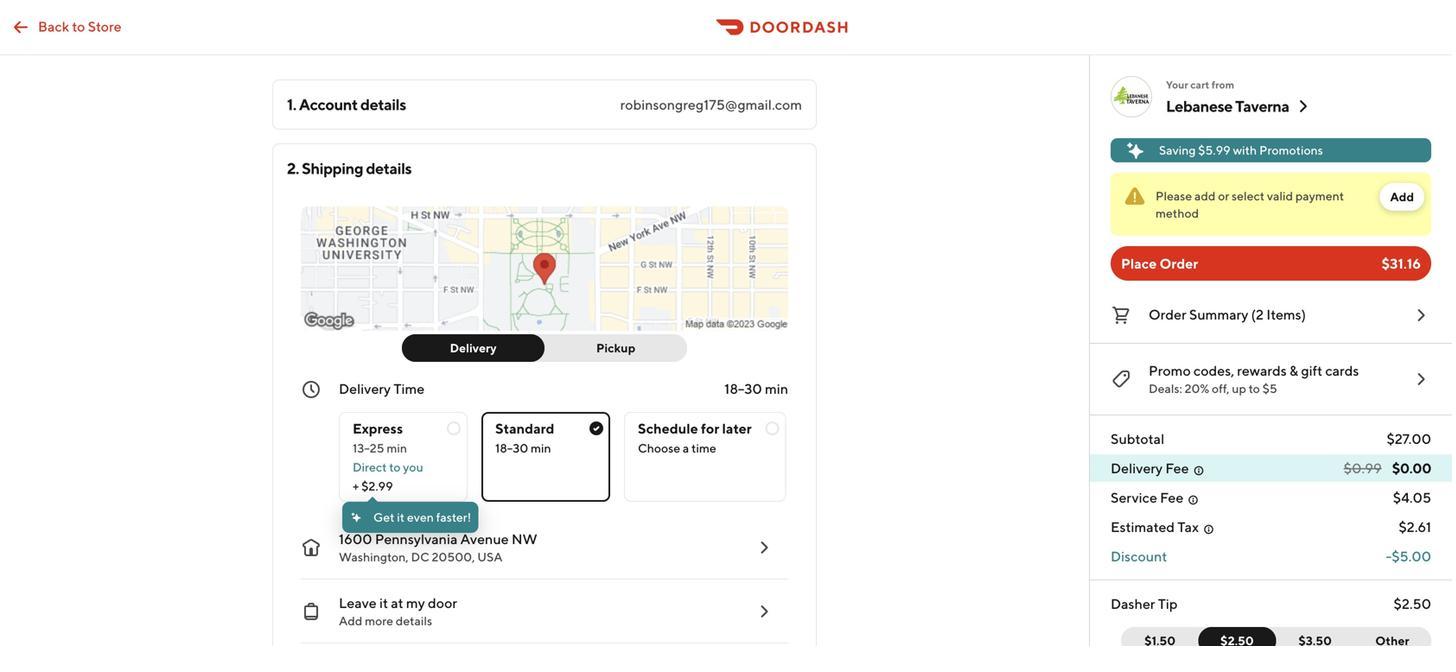 Task type: describe. For each thing, give the bounding box(es) containing it.
lebanese
[[1166, 97, 1233, 115]]

faster!
[[436, 510, 471, 525]]

taverna
[[1235, 97, 1289, 115]]

option group containing express
[[339, 398, 788, 502]]

2. shipping details
[[287, 159, 412, 178]]

13–25 min direct to you + $2.99
[[353, 441, 423, 494]]

leave
[[339, 595, 377, 612]]

order inside button
[[1149, 306, 1186, 323]]

pickup
[[596, 341, 635, 355]]

nw
[[512, 531, 537, 548]]

items)
[[1266, 306, 1306, 323]]

schedule for later
[[638, 420, 752, 437]]

1. account details
[[287, 95, 406, 114]]

1 horizontal spatial min
[[531, 441, 551, 456]]

details for 1. account details
[[360, 95, 406, 114]]

get
[[373, 510, 395, 525]]

up
[[1232, 382, 1246, 396]]

leave it at my door add more details
[[339, 595, 457, 628]]

13–25
[[353, 441, 384, 456]]

$2.99
[[361, 479, 393, 494]]

direct
[[353, 460, 387, 475]]

back to store
[[38, 18, 122, 35]]

$31.16
[[1382, 255, 1421, 272]]

0 horizontal spatial delivery
[[339, 381, 391, 397]]

off,
[[1212, 382, 1229, 396]]

order summary (2 items) button
[[1111, 302, 1431, 329]]

please
[[1156, 189, 1192, 203]]

from
[[1212, 79, 1234, 91]]

rewards
[[1237, 363, 1287, 379]]

0 vertical spatial order
[[1160, 255, 1198, 272]]

summary
[[1189, 306, 1248, 323]]

you
[[403, 460, 423, 475]]

Delivery radio
[[402, 334, 545, 362]]

saving
[[1159, 143, 1196, 157]]

please add or select valid payment method
[[1156, 189, 1344, 220]]

avenue
[[460, 531, 509, 548]]

store
[[88, 18, 122, 35]]

time
[[394, 381, 425, 397]]

min inside 13–25 min direct to you + $2.99
[[387, 441, 407, 456]]

cards
[[1325, 363, 1359, 379]]

door
[[428, 595, 457, 612]]

1600
[[339, 531, 372, 548]]

fee for service
[[1160, 490, 1184, 506]]

estimated
[[1111, 519, 1175, 535]]

to inside 13–25 min direct to you + $2.99
[[389, 460, 401, 475]]

status containing please add or select valid payment method
[[1111, 173, 1431, 236]]

order summary (2 items)
[[1149, 306, 1306, 323]]

-$5.00
[[1386, 548, 1431, 565]]

$5.00
[[1392, 548, 1431, 565]]

discount
[[1111, 548, 1167, 565]]

add
[[1195, 189, 1216, 203]]

back
[[38, 18, 69, 35]]

2 horizontal spatial min
[[765, 381, 788, 397]]

dasher tip
[[1111, 596, 1178, 612]]

gift
[[1301, 363, 1323, 379]]

usa
[[477, 550, 503, 564]]

details for 2. shipping details
[[366, 159, 412, 178]]

&
[[1289, 363, 1298, 379]]

lebanese taverna
[[1166, 97, 1289, 115]]

my
[[406, 595, 425, 612]]

delivery or pickup selector option group
[[402, 334, 687, 362]]

add inside button
[[1390, 190, 1414, 204]]

20%
[[1185, 382, 1209, 396]]

$0.99
[[1344, 460, 1382, 477]]

none radio inside option group
[[624, 412, 786, 502]]



Task type: vqa. For each thing, say whether or not it's contained in the screenshot.
Get 20% off orders $30+ at CVS. Up to $10 off Code: DECKCVS20. Now - 12/12.
no



Task type: locate. For each thing, give the bounding box(es) containing it.
tip amount option group
[[1121, 628, 1431, 647]]

at
[[391, 595, 403, 612]]

dc
[[411, 550, 429, 564]]

2 horizontal spatial to
[[1249, 382, 1260, 396]]

it inside tooltip
[[397, 510, 405, 525]]

None radio
[[339, 412, 468, 502], [481, 412, 610, 502], [339, 412, 468, 502], [481, 412, 610, 502]]

add button
[[1380, 183, 1424, 211]]

18–30 min
[[724, 381, 788, 397], [495, 441, 551, 456]]

add
[[1390, 190, 1414, 204], [339, 614, 362, 628]]

time
[[691, 441, 716, 456]]

1 horizontal spatial 18–30
[[724, 381, 762, 397]]

1. account
[[287, 95, 358, 114]]

saving $5.99 with promotions button
[[1111, 138, 1431, 162]]

$2.50
[[1394, 596, 1431, 612]]

18–30 up later
[[724, 381, 762, 397]]

1 vertical spatial order
[[1149, 306, 1186, 323]]

payment
[[1295, 189, 1344, 203]]

0 horizontal spatial it
[[379, 595, 388, 612]]

dasher
[[1111, 596, 1155, 612]]

1 vertical spatial to
[[1249, 382, 1260, 396]]

1 horizontal spatial to
[[389, 460, 401, 475]]

standard
[[495, 420, 554, 437]]

express
[[353, 420, 403, 437]]

0 vertical spatial 18–30 min
[[724, 381, 788, 397]]

2 vertical spatial delivery
[[1111, 460, 1163, 477]]

it left at
[[379, 595, 388, 612]]

tax
[[1178, 519, 1199, 535]]

with
[[1233, 143, 1257, 157]]

2. shipping
[[287, 159, 363, 178]]

1 vertical spatial 18–30 min
[[495, 441, 551, 456]]

to
[[72, 18, 85, 35], [1249, 382, 1260, 396], [389, 460, 401, 475]]

fee for delivery
[[1165, 460, 1189, 477]]

to left you
[[389, 460, 401, 475]]

get it even faster!
[[373, 510, 471, 525]]

None button
[[1121, 628, 1209, 647], [1198, 628, 1276, 647], [1266, 628, 1354, 647], [1353, 628, 1431, 647], [1121, 628, 1209, 647], [1198, 628, 1276, 647], [1266, 628, 1354, 647], [1353, 628, 1431, 647]]

subtotal
[[1111, 431, 1164, 447]]

1 vertical spatial 18–30
[[495, 441, 528, 456]]

1 vertical spatial fee
[[1160, 490, 1184, 506]]

it
[[397, 510, 405, 525], [379, 595, 388, 612]]

add up $31.16
[[1390, 190, 1414, 204]]

promo
[[1149, 363, 1191, 379]]

1 vertical spatial delivery
[[339, 381, 391, 397]]

1 horizontal spatial 18–30 min
[[724, 381, 788, 397]]

$4.05
[[1393, 490, 1431, 506]]

get it even faster! tooltip
[[342, 497, 478, 533]]

codes,
[[1194, 363, 1234, 379]]

delivery time
[[339, 381, 425, 397]]

option group
[[339, 398, 788, 502]]

none radio containing schedule for later
[[624, 412, 786, 502]]

+
[[353, 479, 359, 494]]

0 horizontal spatial to
[[72, 18, 85, 35]]

robinsongreg175@gmail.com
[[620, 96, 802, 113]]

order right place
[[1160, 255, 1198, 272]]

0 vertical spatial delivery
[[450, 341, 497, 355]]

your cart from
[[1166, 79, 1234, 91]]

1600 pennsylvania avenue nw washington,  dc 20500,  usa
[[339, 531, 537, 564]]

even
[[407, 510, 434, 525]]

min
[[765, 381, 788, 397], [387, 441, 407, 456], [531, 441, 551, 456]]

0 vertical spatial fee
[[1165, 460, 1189, 477]]

it for at
[[379, 595, 388, 612]]

0 vertical spatial add
[[1390, 190, 1414, 204]]

deals:
[[1149, 382, 1182, 396]]

promotions
[[1259, 143, 1323, 157]]

0 horizontal spatial 18–30
[[495, 441, 528, 456]]

$5
[[1262, 382, 1277, 396]]

status
[[1111, 173, 1431, 236]]

tip
[[1158, 596, 1178, 612]]

0 horizontal spatial 18–30 min
[[495, 441, 551, 456]]

it inside leave it at my door add more details
[[379, 595, 388, 612]]

more
[[365, 614, 393, 628]]

2 vertical spatial to
[[389, 460, 401, 475]]

1 vertical spatial details
[[366, 159, 412, 178]]

details inside leave it at my door add more details
[[396, 614, 432, 628]]

to inside back to store button
[[72, 18, 85, 35]]

details right the 2. shipping
[[366, 159, 412, 178]]

18–30 min up later
[[724, 381, 788, 397]]

$27.00
[[1387, 431, 1431, 447]]

0 vertical spatial to
[[72, 18, 85, 35]]

0 horizontal spatial min
[[387, 441, 407, 456]]

to inside the promo codes, rewards & gift cards deals: 20% off, up to $5
[[1249, 382, 1260, 396]]

$5.99
[[1198, 143, 1231, 157]]

1 vertical spatial add
[[339, 614, 362, 628]]

schedule
[[638, 420, 698, 437]]

(2
[[1251, 306, 1264, 323]]

fee
[[1165, 460, 1189, 477], [1160, 490, 1184, 506]]

delivery inside option
[[450, 341, 497, 355]]

18–30 down standard
[[495, 441, 528, 456]]

order
[[1160, 255, 1198, 272], [1149, 306, 1186, 323]]

your
[[1166, 79, 1188, 91]]

2 vertical spatial details
[[396, 614, 432, 628]]

place order
[[1121, 255, 1198, 272]]

1 vertical spatial it
[[379, 595, 388, 612]]

promo codes, rewards & gift cards deals: 20% off, up to $5
[[1149, 363, 1359, 396]]

washington,
[[339, 550, 409, 564]]

or
[[1218, 189, 1229, 203]]

1 horizontal spatial add
[[1390, 190, 1414, 204]]

1 horizontal spatial delivery
[[450, 341, 497, 355]]

order left summary
[[1149, 306, 1186, 323]]

a
[[683, 441, 689, 456]]

place
[[1121, 255, 1157, 272]]

0 vertical spatial 18–30
[[724, 381, 762, 397]]

cart
[[1190, 79, 1209, 91]]

select
[[1232, 189, 1265, 203]]

for
[[701, 420, 719, 437]]

None radio
[[624, 412, 786, 502]]

0 horizontal spatial add
[[339, 614, 362, 628]]

$0.00
[[1392, 460, 1431, 477]]

lebanese taverna button
[[1166, 96, 1313, 117]]

it right get
[[397, 510, 405, 525]]

add down the leave
[[339, 614, 362, 628]]

saving $5.99 with promotions
[[1159, 143, 1323, 157]]

details down the my
[[396, 614, 432, 628]]

pennsylvania
[[375, 531, 458, 548]]

it for even
[[397, 510, 405, 525]]

later
[[722, 420, 752, 437]]

valid
[[1267, 189, 1293, 203]]

add inside leave it at my door add more details
[[339, 614, 362, 628]]

1 horizontal spatial it
[[397, 510, 405, 525]]

0 vertical spatial details
[[360, 95, 406, 114]]

Pickup radio
[[534, 334, 687, 362]]

-
[[1386, 548, 1392, 565]]

2 horizontal spatial delivery
[[1111, 460, 1163, 477]]

details right the 1. account
[[360, 95, 406, 114]]

choose
[[638, 441, 680, 456]]

to right up
[[1249, 382, 1260, 396]]

18–30 min down standard
[[495, 441, 551, 456]]

choose a time
[[638, 441, 716, 456]]

0 vertical spatial it
[[397, 510, 405, 525]]

$2.61
[[1399, 519, 1431, 535]]

20500,
[[432, 550, 475, 564]]

to right back
[[72, 18, 85, 35]]

service
[[1111, 490, 1157, 506]]



